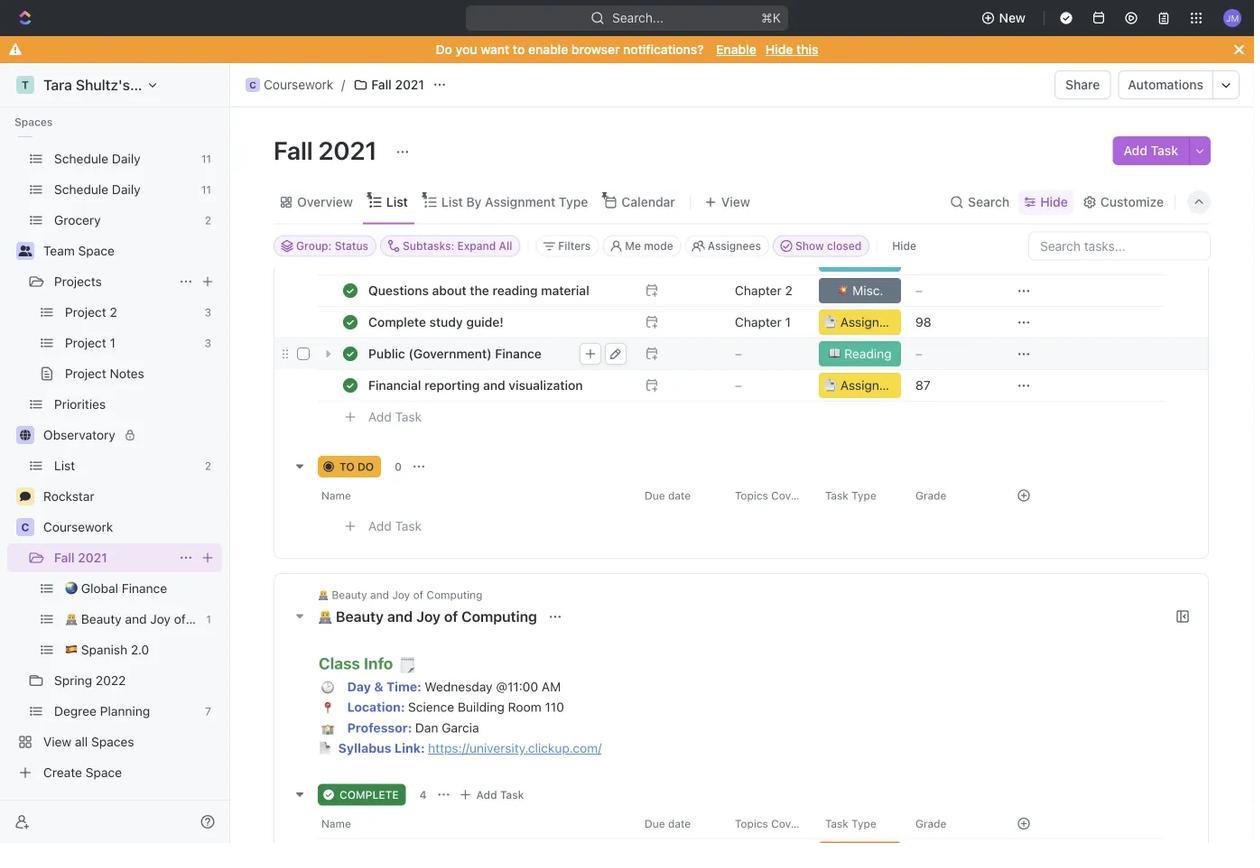 Task type: locate. For each thing, give the bounding box(es) containing it.
1 horizontal spatial c
[[249, 79, 256, 90]]

0 vertical spatial topics covered
[[735, 490, 814, 502]]

0
[[395, 461, 402, 474]]

add task up the customize on the top of page
[[1124, 143, 1179, 158]]

view
[[721, 195, 750, 210], [43, 735, 71, 750]]

2 vertical spatial project
[[65, 366, 106, 381]]

reading
[[493, 283, 538, 298]]

0 horizontal spatial 2021
[[78, 550, 107, 565]]

0 vertical spatial covered
[[771, 490, 814, 502]]

closed
[[827, 240, 862, 252]]

1
[[785, 315, 791, 330], [110, 335, 115, 350], [206, 613, 211, 626]]

1 vertical spatial daily
[[112, 182, 141, 197]]

topics
[[735, 490, 768, 502], [735, 818, 768, 831]]

create
[[43, 765, 82, 780]]

📖  reading
[[828, 347, 892, 362]]

2 vertical spatial space
[[86, 765, 122, 780]]

beauty inside tree
[[81, 612, 122, 627]]

hide left this
[[766, 42, 793, 57]]

schedule for 1st schedule daily "link" from the bottom
[[54, 182, 108, 197]]

1 name from the top
[[321, 490, 351, 502]]

2 vertical spatial fall
[[54, 550, 75, 565]]

87 button
[[905, 370, 995, 402]]

1 horizontal spatial 1
[[206, 613, 211, 626]]

2 up chapter 1 button
[[785, 283, 793, 298]]

assignment
[[485, 195, 556, 210], [841, 315, 909, 330], [841, 378, 909, 393]]

2 📑 from the top
[[825, 378, 837, 393]]

1 vertical spatial view
[[43, 735, 71, 750]]

📑  assignment button up 📖  reading
[[815, 306, 909, 339]]

fall 2021
[[371, 77, 424, 92], [274, 135, 383, 165], [54, 550, 107, 565]]

2 name button from the top
[[318, 810, 634, 839]]

space inside create space link
[[86, 765, 122, 780]]

0 vertical spatial complete
[[368, 315, 426, 330]]

⌘k
[[761, 10, 781, 25]]

type
[[559, 195, 588, 210], [852, 490, 877, 502], [852, 818, 877, 831]]

tree containing space
[[7, 83, 253, 787]]

🌏
[[65, 581, 78, 596]]

spring
[[54, 673, 92, 688]]

tree
[[7, 83, 253, 787]]

2 grade from the top
[[916, 818, 947, 831]]

coursework inside coursework link
[[43, 520, 113, 535]]

2021 up overview
[[318, 135, 377, 165]]

0 horizontal spatial coursework, , element
[[16, 518, 34, 536]]

me
[[625, 240, 641, 252]]

1 vertical spatial schedule daily link
[[54, 175, 194, 204]]

1 vertical spatial 1
[[110, 335, 115, 350]]

2022
[[96, 673, 126, 688]]

fall right /
[[371, 77, 392, 92]]

spaces inside tree
[[91, 735, 134, 750]]

2 horizontal spatial hide
[[1041, 195, 1068, 210]]

1 vertical spatial coursework
[[43, 520, 113, 535]]

1 due date from the top
[[645, 490, 691, 502]]

to
[[513, 42, 525, 57], [340, 461, 355, 474]]

hide button
[[885, 235, 924, 257]]

2021 right /
[[395, 77, 424, 92]]

hide inside button
[[892, 240, 917, 252]]

2 down observatory link
[[205, 460, 211, 472]]

1 schedule daily from the top
[[54, 151, 141, 166]]

fall 2021 link up 🌏 global finance
[[54, 544, 172, 573]]

task
[[1151, 143, 1179, 158], [395, 410, 422, 425], [825, 490, 849, 502], [395, 519, 422, 534], [500, 789, 524, 802], [825, 818, 849, 831]]

1 📑 from the top
[[825, 315, 837, 330]]

0 vertical spatial 1
[[785, 315, 791, 330]]

chapter up chapter 1
[[735, 283, 782, 298]]

1 vertical spatial spaces
[[91, 735, 134, 750]]

space for team
[[78, 243, 115, 258]]

project
[[65, 305, 106, 320], [65, 335, 106, 350], [65, 366, 106, 381]]

share
[[1066, 77, 1100, 92]]

2 date from the top
[[668, 818, 691, 831]]

1 vertical spatial date
[[668, 818, 691, 831]]

0 vertical spatial grade
[[916, 490, 947, 502]]

0 vertical spatial view
[[721, 195, 750, 210]]

and inside tree
[[125, 612, 147, 627]]

1 vertical spatial 11
[[201, 183, 211, 196]]

2 task type button from the top
[[815, 810, 905, 839]]

grade for 2nd the grade dropdown button
[[916, 818, 947, 831]]

to do
[[340, 461, 374, 474]]

0 vertical spatial task type button
[[815, 482, 905, 511]]

1 vertical spatial topics covered button
[[724, 810, 815, 839]]

2 daily from the top
[[112, 182, 141, 197]]

rockstar link
[[43, 482, 219, 511]]

create space link
[[7, 759, 219, 787]]

1 vertical spatial chapter
[[735, 315, 782, 330]]

2 schedule daily link from the top
[[54, 175, 194, 204]]

hide right the search
[[1041, 195, 1068, 210]]

c down comment icon
[[21, 521, 29, 534]]

tree inside sidebar navigation
[[7, 83, 253, 787]]

1 topics from the top
[[735, 490, 768, 502]]

finance up the 👨‍💻 beauty and joy of computing link on the bottom left
[[122, 581, 167, 596]]

0 vertical spatial project
[[65, 305, 106, 320]]

fall 2021 up overview
[[274, 135, 383, 165]]

1 horizontal spatial finance
[[495, 347, 542, 362]]

assignment up reading
[[841, 315, 909, 330]]

all
[[499, 240, 512, 252]]

2 vertical spatial hide
[[892, 240, 917, 252]]

0 horizontal spatial list link
[[54, 452, 198, 480]]

1 vertical spatial 2021
[[318, 135, 377, 165]]

assignment down reading
[[841, 378, 909, 393]]

2 horizontal spatial 1
[[785, 315, 791, 330]]

1 chapter from the top
[[735, 283, 782, 298]]

1 📑  assignment button from the top
[[815, 306, 909, 339]]

assignment right by on the top left of the page
[[485, 195, 556, 210]]

1 up project notes
[[110, 335, 115, 350]]

1 horizontal spatial of
[[413, 589, 424, 602]]

due date for first due date dropdown button from the top
[[645, 490, 691, 502]]

2 schedule from the top
[[54, 182, 108, 197]]

add task button
[[1113, 136, 1189, 165], [360, 407, 429, 428], [360, 516, 429, 538], [455, 785, 531, 807]]

3 project from the top
[[65, 366, 106, 381]]

fall 2021 link
[[349, 74, 429, 96], [54, 544, 172, 573]]

0 vertical spatial due date
[[645, 490, 691, 502]]

1 task type button from the top
[[815, 482, 905, 511]]

daily down space link
[[112, 151, 141, 166]]

1 horizontal spatial view
[[721, 195, 750, 210]]

name button down 4
[[318, 810, 634, 839]]

hide
[[766, 42, 793, 57], [1041, 195, 1068, 210], [892, 240, 917, 252]]

coursework, , element right workspace
[[246, 78, 260, 92]]

daily up grocery link
[[112, 182, 141, 197]]

1 due date button from the top
[[634, 482, 724, 511]]

📑  assignment button for 📑  assignment 98
[[815, 306, 909, 339]]

1 task type from the top
[[825, 490, 877, 502]]

chapter 1 button
[[724, 306, 815, 339]]

1 vertical spatial 📑
[[825, 378, 837, 393]]

project down project 2
[[65, 335, 106, 350]]

1 horizontal spatial list link
[[383, 190, 408, 215]]

2 horizontal spatial fall
[[371, 77, 392, 92]]

0 vertical spatial due date button
[[634, 482, 724, 511]]

1 grade from the top
[[916, 490, 947, 502]]

📑 up the 📖
[[825, 315, 837, 330]]

0 vertical spatial fall
[[371, 77, 392, 92]]

customize button
[[1077, 190, 1169, 215]]

task type button
[[815, 482, 905, 511], [815, 810, 905, 839]]

1 project from the top
[[65, 305, 106, 320]]

1 3 from the top
[[205, 306, 211, 319]]

list left by on the top left of the page
[[441, 195, 463, 210]]

– for – button under chapter 1 button
[[735, 378, 742, 393]]

1 vertical spatial 3
[[205, 337, 211, 349]]

0 vertical spatial space
[[43, 121, 80, 135]]

notifications?
[[623, 42, 704, 57]]

2 11 from the top
[[201, 183, 211, 196]]

assignees button
[[685, 235, 769, 257]]

chapter for chapter 2
[[735, 283, 782, 298]]

add task right 4
[[476, 789, 524, 802]]

1 for project 1
[[110, 335, 115, 350]]

space up projects link on the left
[[78, 243, 115, 258]]

2 📑  assignment button from the top
[[815, 370, 909, 402]]

1 schedule from the top
[[54, 151, 108, 166]]

1 horizontal spatial coursework, , element
[[246, 78, 260, 92]]

1 horizontal spatial 2021
[[318, 135, 377, 165]]

spaces up create space link at bottom
[[91, 735, 134, 750]]

daily for 1st schedule daily "link" from the bottom
[[112, 182, 141, 197]]

add down do
[[368, 519, 392, 534]]

2 down projects link on the left
[[110, 305, 117, 320]]

task type
[[825, 490, 877, 502], [825, 818, 877, 831]]

assignment for –
[[841, 378, 909, 393]]

1 inside button
[[785, 315, 791, 330]]

due for first due date dropdown button from the top
[[645, 490, 665, 502]]

📑  assignment button down 📖  reading
[[815, 370, 909, 402]]

1 vertical spatial task type button
[[815, 810, 905, 839]]

to left do
[[340, 461, 355, 474]]

1 vertical spatial fall 2021 link
[[54, 544, 172, 573]]

0 vertical spatial task type
[[825, 490, 877, 502]]

3 for 1
[[205, 337, 211, 349]]

all
[[75, 735, 88, 750]]

fall up 🌏
[[54, 550, 75, 565]]

browser
[[572, 42, 620, 57]]

view up assignees
[[721, 195, 750, 210]]

3 right project 2 link
[[205, 306, 211, 319]]

global
[[81, 581, 118, 596]]

schedule daily down space link
[[54, 151, 141, 166]]

schedule daily for second schedule daily "link" from the bottom
[[54, 151, 141, 166]]

filters button
[[536, 235, 599, 257]]

show closed
[[796, 240, 862, 252]]

0 horizontal spatial list
[[54, 458, 75, 473]]

1 vertical spatial due
[[645, 818, 665, 831]]

1 vertical spatial grade button
[[905, 810, 995, 839]]

1 vertical spatial assignment
[[841, 315, 909, 330]]

0 vertical spatial fall 2021 link
[[349, 74, 429, 96]]

project down "project 1"
[[65, 366, 106, 381]]

1 vertical spatial finance
[[122, 581, 167, 596]]

1 daily from the top
[[112, 151, 141, 166]]

98 button
[[905, 306, 995, 339]]

2 schedule daily from the top
[[54, 182, 141, 197]]

new
[[999, 10, 1026, 25]]

user group image
[[19, 246, 32, 256]]

0 vertical spatial name button
[[318, 482, 634, 511]]

0 vertical spatial c
[[249, 79, 256, 90]]

priorities link
[[54, 390, 219, 419]]

🇪🇸
[[65, 643, 78, 657]]

1 vertical spatial 📑  assignment button
[[815, 370, 909, 402]]

space
[[43, 121, 80, 135], [78, 243, 115, 258], [86, 765, 122, 780]]

enable
[[528, 42, 568, 57]]

1 vertical spatial schedule daily
[[54, 182, 141, 197]]

date for first due date dropdown button from the top
[[668, 490, 691, 502]]

📑  assignment button
[[815, 306, 909, 339], [815, 370, 909, 402]]

to right want
[[513, 42, 525, 57]]

0 horizontal spatial finance
[[122, 581, 167, 596]]

space inside space link
[[43, 121, 80, 135]]

add up the customize on the top of page
[[1124, 143, 1148, 158]]

space for create
[[86, 765, 122, 780]]

schedule daily link
[[54, 144, 194, 173], [54, 175, 194, 204]]

c inside tree
[[21, 521, 29, 534]]

1 vertical spatial name
[[321, 818, 351, 831]]

view button
[[698, 190, 757, 215]]

0 vertical spatial 3
[[205, 306, 211, 319]]

📑  assignment 87
[[825, 378, 931, 393]]

schedule daily link up grocery link
[[54, 175, 194, 204]]

📑 down the 📖
[[825, 378, 837, 393]]

schedule up grocery
[[54, 182, 108, 197]]

daily
[[112, 151, 141, 166], [112, 182, 141, 197]]

view inside sidebar navigation
[[43, 735, 71, 750]]

spring 2022
[[54, 673, 126, 688]]

customize
[[1101, 195, 1164, 210]]

2 topics covered from the top
[[735, 818, 814, 831]]

finance for public (government) finance
[[495, 347, 542, 362]]

schedule daily
[[54, 151, 141, 166], [54, 182, 141, 197]]

list link down observatory link
[[54, 452, 198, 480]]

2 project from the top
[[65, 335, 106, 350]]

2 covered from the top
[[771, 818, 814, 831]]

do
[[358, 461, 374, 474]]

view left all
[[43, 735, 71, 750]]

coursework, , element down comment icon
[[16, 518, 34, 536]]

chapter down 'chapter 2'
[[735, 315, 782, 330]]

project for project 2
[[65, 305, 106, 320]]

💥 misc. button
[[815, 275, 905, 307]]

schedule down space link
[[54, 151, 108, 166]]

2021 up global
[[78, 550, 107, 565]]

schedule daily up grocery
[[54, 182, 141, 197]]

1 covered from the top
[[771, 490, 814, 502]]

1 vertical spatial task type
[[825, 818, 877, 831]]

chapter
[[735, 283, 782, 298], [735, 315, 782, 330]]

👨‍💻 beauty and joy of computing inside tree
[[65, 612, 253, 627]]

1 vertical spatial complete
[[340, 789, 399, 802]]

🌏 global finance link
[[65, 574, 219, 603]]

material
[[541, 283, 589, 298]]

c inside c coursework /
[[249, 79, 256, 90]]

chapter for chapter 1
[[735, 315, 782, 330]]

finance inside tree
[[122, 581, 167, 596]]

0 horizontal spatial c
[[21, 521, 29, 534]]

space, , element
[[16, 119, 34, 137]]

1 down 🌏 global finance link
[[206, 613, 211, 626]]

0 vertical spatial chapter
[[735, 283, 782, 298]]

overview
[[297, 195, 353, 210]]

0 vertical spatial topics covered button
[[724, 482, 815, 511]]

0 vertical spatial date
[[668, 490, 691, 502]]

grade
[[916, 490, 947, 502], [916, 818, 947, 831]]

covered for 2nd topics covered dropdown button from the bottom of the page
[[771, 490, 814, 502]]

– for – button above 87
[[916, 347, 923, 362]]

list link up subtasks:
[[383, 190, 408, 215]]

0 horizontal spatial fall
[[54, 550, 75, 565]]

finance down complete study guide! link
[[495, 347, 542, 362]]

date
[[668, 490, 691, 502], [668, 818, 691, 831]]

jm
[[1226, 12, 1239, 23]]

1 vertical spatial list link
[[54, 452, 198, 480]]

project up "project 1"
[[65, 305, 106, 320]]

fall 2021 right /
[[371, 77, 424, 92]]

1 vertical spatial space
[[78, 243, 115, 258]]

schedule
[[54, 151, 108, 166], [54, 182, 108, 197]]

project for project notes
[[65, 366, 106, 381]]

0 vertical spatial schedule daily link
[[54, 144, 194, 173]]

2 due from the top
[[645, 818, 665, 831]]

spaces down t
[[14, 116, 53, 128]]

0 vertical spatial name
[[321, 490, 351, 502]]

name button down 0
[[318, 482, 634, 511]]

schedule daily link down space link
[[54, 144, 194, 173]]

1 vertical spatial project
[[65, 335, 106, 350]]

📑
[[825, 315, 837, 330], [825, 378, 837, 393]]

list up rockstar
[[54, 458, 75, 473]]

coursework, , element
[[246, 78, 260, 92], [16, 518, 34, 536]]

covered
[[771, 490, 814, 502], [771, 818, 814, 831]]

fall 2021 up 🌏
[[54, 550, 107, 565]]

🇪🇸 spanish 2.0 link
[[65, 636, 219, 665]]

2 chapter from the top
[[735, 315, 782, 330]]

coursework down rockstar
[[43, 520, 113, 535]]

chapter inside chapter 1 button
[[735, 315, 782, 330]]

2 task type from the top
[[825, 818, 877, 831]]

chapter inside chapter 2 button
[[735, 283, 782, 298]]

c right workspace
[[249, 79, 256, 90]]

1 vertical spatial name button
[[318, 810, 634, 839]]

1 horizontal spatial spaces
[[91, 735, 134, 750]]

2 name from the top
[[321, 818, 351, 831]]

1 horizontal spatial hide
[[892, 240, 917, 252]]

2 grade button from the top
[[905, 810, 995, 839]]

2 vertical spatial assignment
[[841, 378, 909, 393]]

0 vertical spatial finance
[[495, 347, 542, 362]]

name for 1st name dropdown button from the bottom of the page
[[321, 818, 351, 831]]

2 3 from the top
[[205, 337, 211, 349]]

you
[[456, 42, 477, 57]]

0 vertical spatial schedule
[[54, 151, 108, 166]]

2 due date from the top
[[645, 818, 691, 831]]

space down view all spaces link
[[86, 765, 122, 780]]

1 vertical spatial to
[[340, 461, 355, 474]]

1 due from the top
[[645, 490, 665, 502]]

project for project 1
[[65, 335, 106, 350]]

2 right grocery link
[[205, 214, 211, 227]]

misc.
[[853, 283, 884, 298]]

list up subtasks:
[[386, 195, 408, 210]]

0 vertical spatial due
[[645, 490, 665, 502]]

space right space, , element
[[43, 121, 80, 135]]

fall up overview link
[[274, 135, 313, 165]]

coursework left /
[[264, 77, 333, 92]]

coursework link
[[43, 513, 219, 542]]

1 grade button from the top
[[905, 482, 995, 511]]

space inside team space link
[[78, 243, 115, 258]]

hide right 'closed'
[[892, 240, 917, 252]]

calendar
[[622, 195, 675, 210]]

1 date from the top
[[668, 490, 691, 502]]

fall 2021 link right /
[[349, 74, 429, 96]]

1 vertical spatial due date
[[645, 818, 691, 831]]

1 vertical spatial coursework, , element
[[16, 518, 34, 536]]

complete left 4
[[340, 789, 399, 802]]

fall 2021 inside tree
[[54, 550, 107, 565]]

schedule daily for 1st schedule daily "link" from the bottom
[[54, 182, 141, 197]]

0 vertical spatial hide
[[766, 42, 793, 57]]

0 horizontal spatial view
[[43, 735, 71, 750]]

complete down questions
[[368, 315, 426, 330]]

questions about the reading material link
[[364, 278, 630, 304]]

chapter 2 button
[[724, 275, 815, 307]]

0 vertical spatial grade button
[[905, 482, 995, 511]]

👨‍💻 beauty and joy of computing
[[318, 589, 483, 602], [318, 609, 541, 626], [65, 612, 253, 627]]

view inside button
[[721, 195, 750, 210]]

add task button down financial
[[360, 407, 429, 428]]

1 horizontal spatial to
[[513, 42, 525, 57]]

1 down chapter 2 button
[[785, 315, 791, 330]]

search...
[[612, 10, 664, 25]]

3 up project notes link
[[205, 337, 211, 349]]



Task type: describe. For each thing, give the bounding box(es) containing it.
public
[[368, 347, 405, 362]]

0 vertical spatial spaces
[[14, 116, 53, 128]]

group: status
[[296, 240, 368, 252]]

👨‍💻 beauty and joy of computing link
[[65, 605, 253, 634]]

add down financial
[[368, 410, 392, 425]]

1 topics covered button from the top
[[724, 482, 815, 511]]

reading
[[845, 347, 892, 362]]

list by assignment type link
[[438, 190, 588, 215]]

0 vertical spatial list link
[[383, 190, 408, 215]]

team space link
[[43, 237, 219, 266]]

grocery link
[[54, 206, 198, 235]]

/
[[342, 77, 345, 92]]

0 horizontal spatial to
[[340, 461, 355, 474]]

shultz's
[[76, 76, 130, 93]]

workspace
[[134, 76, 209, 93]]

Search tasks... text field
[[1030, 233, 1210, 260]]

view all spaces
[[43, 735, 134, 750]]

tara shultz's workspace
[[43, 76, 209, 93]]

joy inside tree
[[150, 612, 171, 627]]

project 1
[[65, 335, 115, 350]]

s
[[22, 122, 29, 135]]

do
[[436, 42, 452, 57]]

2 topics covered button from the top
[[724, 810, 815, 839]]

grocery
[[54, 213, 101, 228]]

1 horizontal spatial list
[[386, 195, 408, 210]]

– for – button above 98
[[916, 283, 923, 298]]

me mode
[[625, 240, 673, 252]]

2 horizontal spatial joy
[[416, 609, 441, 626]]

list inside tree
[[54, 458, 75, 473]]

0 vertical spatial type
[[559, 195, 588, 210]]

0 vertical spatial coursework
[[264, 77, 333, 92]]

fall inside tree
[[54, 550, 75, 565]]

1 topics covered from the top
[[735, 490, 814, 502]]

degree
[[54, 704, 97, 719]]

overview link
[[294, 190, 353, 215]]

– button up 98
[[905, 275, 995, 307]]

do you want to enable browser notifications? enable hide this
[[436, 42, 819, 57]]

project notes link
[[65, 359, 219, 388]]

2 horizontal spatial list
[[441, 195, 463, 210]]

filters
[[558, 240, 591, 252]]

sidebar navigation
[[0, 54, 253, 843]]

date for first due date dropdown button from the bottom of the page
[[668, 818, 691, 831]]

about
[[432, 283, 467, 298]]

2 vertical spatial 1
[[206, 613, 211, 626]]

complete for complete
[[340, 789, 399, 802]]

1 horizontal spatial fall 2021 link
[[349, 74, 429, 96]]

tara
[[43, 76, 72, 93]]

2021 inside tree
[[78, 550, 107, 565]]

of inside tree
[[174, 612, 186, 627]]

3 for 2
[[205, 306, 211, 319]]

calendar link
[[618, 190, 675, 215]]

assignees
[[708, 240, 761, 252]]

want
[[481, 42, 510, 57]]

1 vertical spatial fall 2021
[[274, 135, 383, 165]]

schedule for second schedule daily "link" from the bottom
[[54, 151, 108, 166]]

observatory
[[43, 428, 115, 443]]

2 due date button from the top
[[634, 810, 724, 839]]

observatory link
[[43, 421, 219, 450]]

2 horizontal spatial 2021
[[395, 77, 424, 92]]

due for first due date dropdown button from the bottom of the page
[[645, 818, 665, 831]]

comment image
[[20, 491, 31, 502]]

complete study guide!
[[368, 315, 504, 330]]

financial reporting and visualization
[[368, 378, 583, 393]]

due date for first due date dropdown button from the bottom of the page
[[645, 818, 691, 831]]

public (government) finance link
[[364, 341, 630, 367]]

1 vertical spatial fall
[[274, 135, 313, 165]]

computing inside tree
[[189, 612, 253, 627]]

tara shultz's workspace, , element
[[16, 76, 34, 94]]

📑 for 📑  assignment 98
[[825, 315, 837, 330]]

degree planning
[[54, 704, 150, 719]]

covered for first topics covered dropdown button from the bottom
[[771, 818, 814, 831]]

name for second name dropdown button from the bottom
[[321, 490, 351, 502]]

the
[[470, 283, 489, 298]]

(government)
[[409, 347, 492, 362]]

public (government) finance
[[368, 347, 542, 362]]

0 vertical spatial assignment
[[485, 195, 556, 210]]

0 vertical spatial fall 2021
[[371, 77, 424, 92]]

search button
[[945, 190, 1015, 215]]

show closed button
[[773, 235, 870, 257]]

add task down financial
[[368, 410, 422, 425]]

fall 2021 link inside tree
[[54, 544, 172, 573]]

view for view all spaces
[[43, 735, 71, 750]]

2 topics from the top
[[735, 818, 768, 831]]

financial
[[368, 378, 421, 393]]

📑  assignment button for 📑  assignment 87
[[815, 370, 909, 402]]

add task button down 0
[[360, 516, 429, 538]]

1 horizontal spatial joy
[[392, 589, 410, 602]]

view for view
[[721, 195, 750, 210]]

🌏 global finance
[[65, 581, 167, 596]]

project notes
[[65, 366, 144, 381]]

💥 misc.
[[837, 283, 884, 298]]

0 horizontal spatial hide
[[766, 42, 793, 57]]

expand
[[457, 240, 496, 252]]

👨‍💻 inside tree
[[65, 612, 78, 627]]

group:
[[296, 240, 332, 252]]

1 schedule daily link from the top
[[54, 144, 194, 173]]

assignment for chapter 1
[[841, 315, 909, 330]]

2.0
[[131, 643, 149, 657]]

globe image
[[20, 430, 31, 441]]

87
[[916, 378, 931, 393]]

– button down chapter 1
[[724, 338, 815, 371]]

1 vertical spatial type
[[852, 490, 877, 502]]

add right 4
[[476, 789, 497, 802]]

1 name button from the top
[[318, 482, 634, 511]]

– for – button under chapter 1
[[735, 347, 742, 362]]

spanish
[[81, 643, 127, 657]]

💥
[[837, 283, 849, 298]]

share button
[[1055, 70, 1111, 99]]

show
[[796, 240, 824, 252]]

4
[[420, 789, 427, 802]]

c coursework /
[[249, 77, 345, 92]]

jm button
[[1218, 4, 1247, 33]]

rockstar
[[43, 489, 94, 504]]

enable
[[716, 42, 757, 57]]

0 vertical spatial to
[[513, 42, 525, 57]]

hide button
[[1019, 190, 1074, 215]]

– button down chapter 1 button
[[724, 370, 815, 402]]

priorities
[[54, 397, 106, 412]]

visualization
[[509, 378, 583, 393]]

this
[[797, 42, 819, 57]]

chapter 1
[[735, 315, 791, 330]]

questions about the reading material
[[368, 283, 589, 298]]

1 11 from the top
[[201, 153, 211, 165]]

list by assignment type
[[441, 195, 588, 210]]

finance for 🌏 global finance
[[122, 581, 167, 596]]

questions
[[368, 283, 429, 298]]

1 for chapter 1
[[785, 315, 791, 330]]

notes
[[110, 366, 144, 381]]

complete for complete study guide!
[[368, 315, 426, 330]]

2 inside button
[[785, 283, 793, 298]]

project 2 link
[[65, 298, 197, 327]]

– button up 87
[[905, 338, 995, 371]]

team
[[43, 243, 75, 258]]

grade for first the grade dropdown button
[[916, 490, 947, 502]]

projects link
[[54, 267, 172, 296]]

2 vertical spatial type
[[852, 818, 877, 831]]

📑 for 📑  assignment 87
[[825, 378, 837, 393]]

add task down 0
[[368, 519, 422, 534]]

status
[[335, 240, 368, 252]]

c for c coursework /
[[249, 79, 256, 90]]

c for c
[[21, 521, 29, 534]]

hide inside dropdown button
[[1041, 195, 1068, 210]]

📖
[[828, 347, 841, 362]]

degree planning link
[[54, 697, 198, 726]]

project 1 link
[[65, 329, 197, 358]]

financial reporting and visualization link
[[364, 373, 630, 399]]

projects
[[54, 274, 102, 289]]

create space
[[43, 765, 122, 780]]

daily for second schedule daily "link" from the bottom
[[112, 151, 141, 166]]

add task button up the customize on the top of page
[[1113, 136, 1189, 165]]

add task button right 4
[[455, 785, 531, 807]]

2 horizontal spatial of
[[444, 609, 458, 626]]

subtasks: expand all
[[403, 240, 512, 252]]



Task type: vqa. For each thing, say whether or not it's contained in the screenshot.
White label Skin ClickUp with your brand colors, logo, and a custom URL.
no



